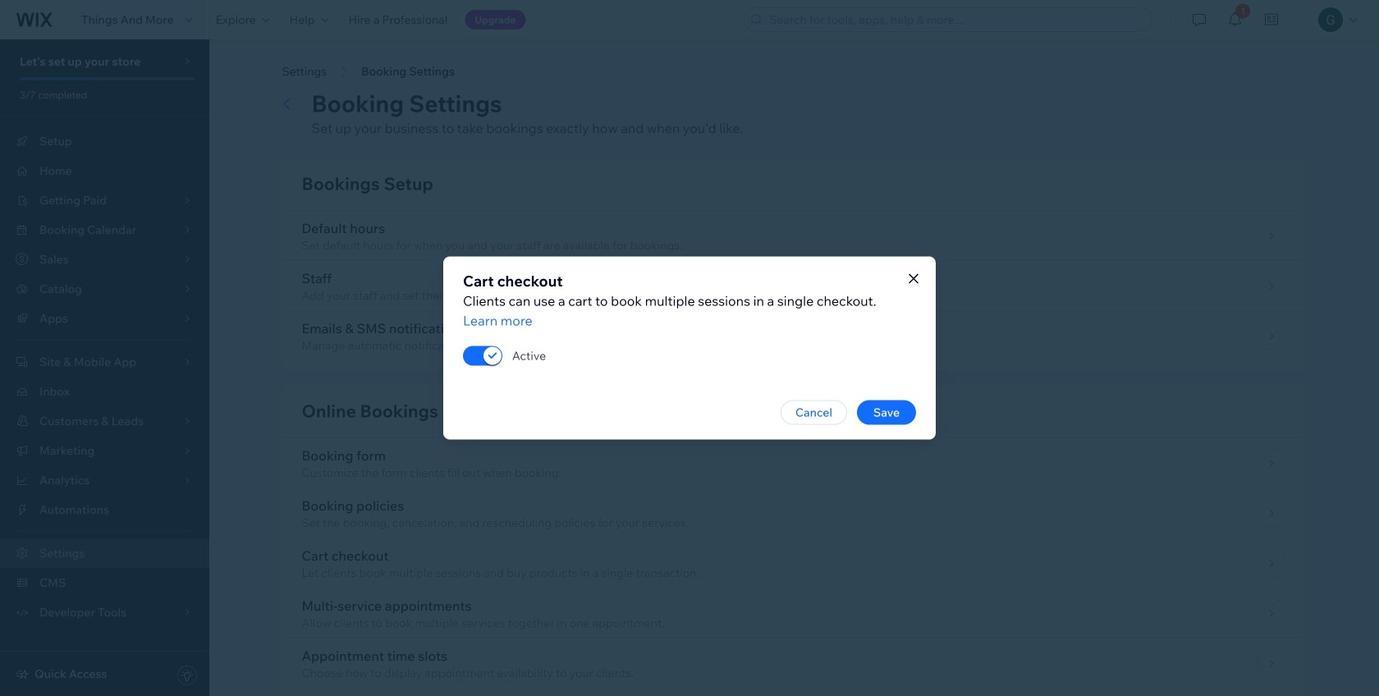 Task type: locate. For each thing, give the bounding box(es) containing it.
sidebar element
[[0, 39, 209, 696]]



Task type: vqa. For each thing, say whether or not it's contained in the screenshot.
Search for tools, apps, help & more... field
yes



Task type: describe. For each thing, give the bounding box(es) containing it.
Search for tools, apps, help & more... field
[[765, 8, 1147, 31]]



